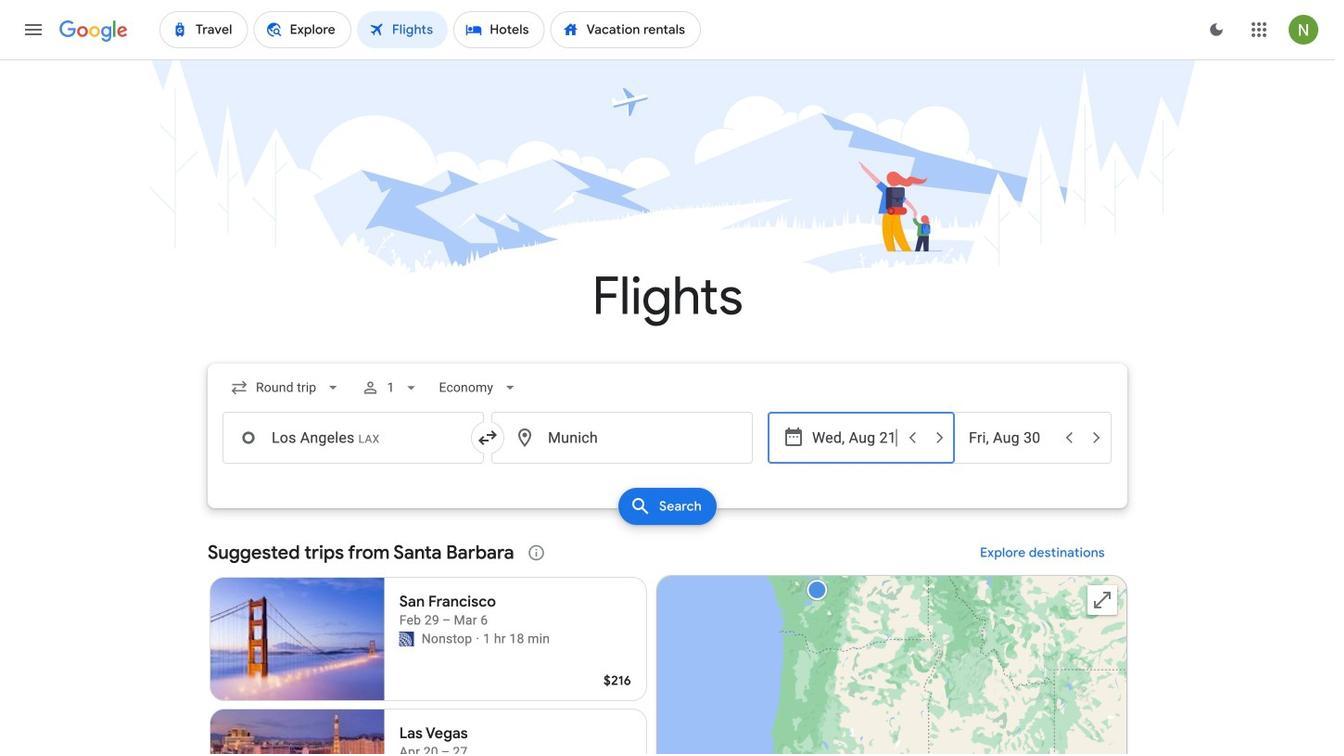 Task type: describe. For each thing, give the bounding box(es) containing it.
216 US dollars text field
[[604, 673, 632, 689]]

swap origin and destination. image
[[477, 427, 499, 449]]

Flight search field
[[193, 364, 1143, 531]]

suggested trips from santa barbara region
[[208, 531, 1128, 754]]

main menu image
[[22, 19, 45, 41]]

change appearance image
[[1195, 7, 1239, 52]]

Return text field
[[970, 413, 1055, 463]]



Task type: locate. For each thing, give the bounding box(es) containing it.
united image
[[400, 632, 414, 647]]

 image
[[476, 630, 480, 649]]

Departure text field
[[813, 413, 898, 463]]

None field
[[223, 371, 350, 405], [432, 371, 527, 405], [223, 371, 350, 405], [432, 371, 527, 405]]

None text field
[[223, 412, 484, 464], [492, 412, 753, 464], [223, 412, 484, 464], [492, 412, 753, 464]]



Task type: vqa. For each thing, say whether or not it's contained in the screenshot.
Swap origin and destination. image
yes



